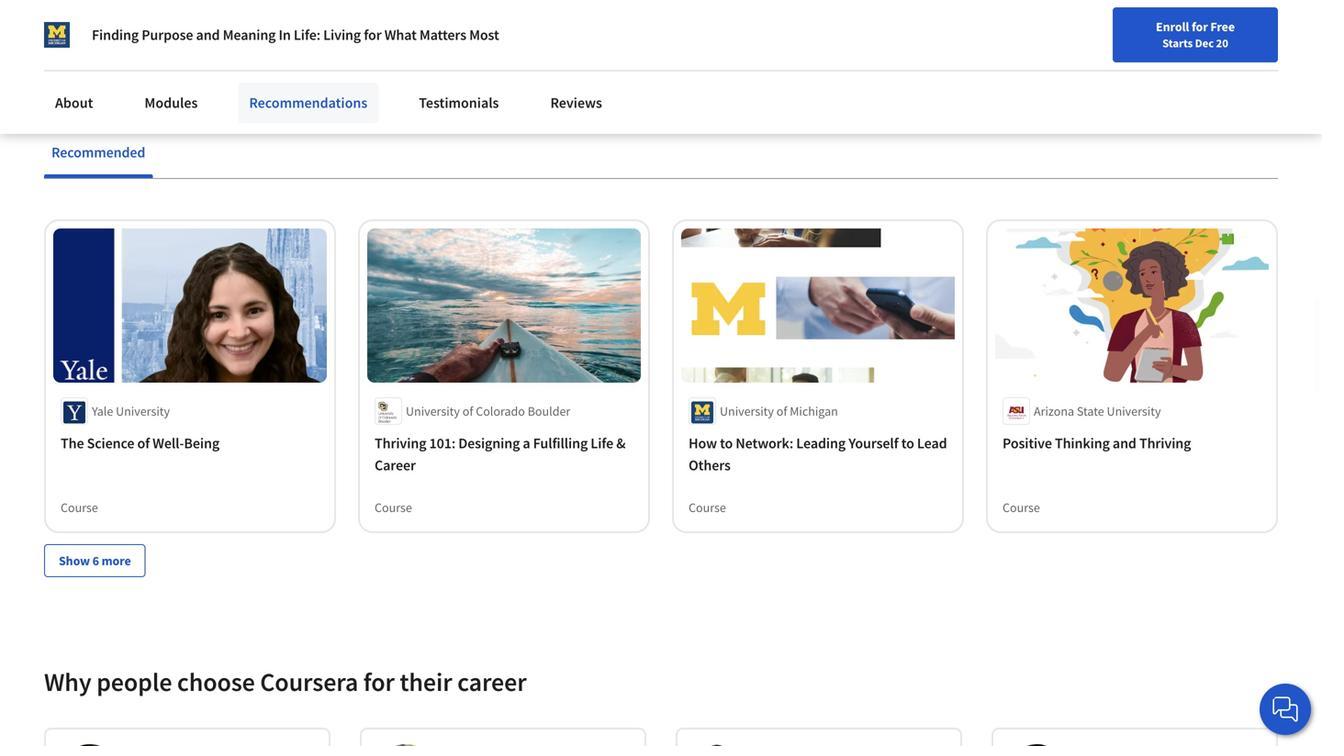 Task type: describe. For each thing, give the bounding box(es) containing it.
michigan
[[790, 403, 838, 419]]

well-
[[153, 434, 184, 453]]

their
[[400, 666, 452, 698]]

leading
[[796, 434, 846, 453]]

for left what
[[364, 26, 382, 44]]

university of michigan image
[[44, 22, 70, 48]]

show 6 more button
[[44, 544, 146, 577]]

why
[[44, 666, 91, 698]]

0 horizontal spatial of
[[137, 434, 150, 453]]

the science of well-being link
[[61, 432, 320, 454]]

thinking
[[1055, 434, 1110, 453]]

testimonials
[[419, 94, 499, 112]]

choose
[[177, 666, 255, 698]]

personal
[[451, 69, 547, 101]]

in
[[279, 26, 291, 44]]

and for thriving
[[1113, 434, 1137, 453]]

thriving inside "thriving 101: designing a fulfilling life & career"
[[375, 434, 426, 453]]

course for positive thinking and thriving
[[1003, 499, 1040, 516]]

starts
[[1163, 36, 1193, 51]]

arizona
[[1034, 403, 1074, 419]]

yourself
[[849, 434, 899, 453]]

life:
[[294, 26, 320, 44]]

chat with us image
[[1271, 695, 1300, 724]]

meaning
[[223, 26, 276, 44]]

finding purpose and meaning in life: living for what matters most
[[92, 26, 499, 44]]

arizona state university
[[1034, 403, 1161, 419]]

science
[[87, 434, 134, 453]]

about
[[55, 94, 93, 112]]

show 6 more
[[59, 553, 131, 569]]

course for thriving 101: designing a fulfilling life & career
[[375, 499, 412, 516]]

testimonials link
[[408, 83, 510, 123]]

state
[[1077, 403, 1104, 419]]

fulfilling
[[533, 434, 588, 453]]

1 to from the left
[[720, 434, 733, 453]]

thriving 101: designing a fulfilling life & career link
[[375, 432, 634, 476]]

designing
[[458, 434, 520, 453]]

101:
[[429, 434, 456, 453]]

for left the their
[[363, 666, 395, 698]]

2 to from the left
[[901, 434, 914, 453]]

others
[[689, 456, 731, 475]]

enroll for free starts dec 20
[[1156, 18, 1235, 51]]

modules
[[145, 94, 198, 112]]

6
[[92, 553, 99, 569]]

thriving 101: designing a fulfilling life & career
[[375, 434, 626, 475]]

recommendations
[[249, 94, 368, 112]]

positive thinking and thriving link
[[1003, 432, 1262, 454]]

coursera
[[260, 666, 358, 698]]

3 university from the left
[[720, 403, 774, 419]]

life
[[591, 434, 613, 453]]

interested
[[309, 69, 420, 101]]

colorado
[[476, 403, 525, 419]]

how to network: leading yourself to lead others
[[689, 434, 947, 475]]



Task type: locate. For each thing, give the bounding box(es) containing it.
recommended if you're interested in personal development
[[44, 69, 700, 101]]

people
[[96, 666, 172, 698]]

dec
[[1195, 36, 1214, 51]]

of
[[463, 403, 473, 419], [777, 403, 787, 419], [137, 434, 150, 453]]

0 horizontal spatial and
[[196, 26, 220, 44]]

enroll
[[1156, 18, 1189, 35]]

career
[[457, 666, 527, 698]]

university of michigan
[[720, 403, 838, 419]]

2 university from the left
[[406, 403, 460, 419]]

recommended for recommended
[[51, 143, 145, 162]]

coursera image
[[22, 15, 139, 44]]

the science of well-being
[[61, 434, 219, 453]]

to left the lead
[[901, 434, 914, 453]]

2 horizontal spatial of
[[777, 403, 787, 419]]

0 vertical spatial and
[[196, 26, 220, 44]]

1 horizontal spatial thriving
[[1139, 434, 1191, 453]]

yale university
[[92, 403, 170, 419]]

of left well-
[[137, 434, 150, 453]]

modules link
[[134, 83, 209, 123]]

of for designing
[[463, 403, 473, 419]]

being
[[184, 434, 219, 453]]

university up "101:"
[[406, 403, 460, 419]]

reviews link
[[539, 83, 613, 123]]

1 horizontal spatial to
[[901, 434, 914, 453]]

why people choose coursera for their career
[[44, 666, 527, 698]]

positive
[[1003, 434, 1052, 453]]

for inside enroll for free starts dec 20
[[1192, 18, 1208, 35]]

thriving
[[375, 434, 426, 453], [1139, 434, 1191, 453]]

recommended
[[44, 69, 209, 101], [51, 143, 145, 162]]

living
[[323, 26, 361, 44]]

university of colorado boulder
[[406, 403, 570, 419]]

1 university from the left
[[116, 403, 170, 419]]

yale
[[92, 403, 113, 419]]

collection element
[[33, 179, 1289, 607]]

university up network:
[[720, 403, 774, 419]]

recommended down about
[[51, 143, 145, 162]]

in
[[425, 69, 446, 101]]

how
[[689, 434, 717, 453]]

&
[[616, 434, 626, 453]]

most
[[469, 26, 499, 44]]

course down the positive
[[1003, 499, 1040, 516]]

reviews
[[550, 94, 602, 112]]

development
[[553, 69, 700, 101]]

network:
[[736, 434, 794, 453]]

lead
[[917, 434, 947, 453]]

20
[[1216, 36, 1228, 51]]

1 thriving from the left
[[375, 434, 426, 453]]

if
[[214, 69, 229, 101]]

and inside collection element
[[1113, 434, 1137, 453]]

boulder
[[528, 403, 570, 419]]

show
[[59, 553, 90, 569]]

for
[[1192, 18, 1208, 35], [364, 26, 382, 44], [363, 666, 395, 698]]

university
[[116, 403, 170, 419], [406, 403, 460, 419], [720, 403, 774, 419], [1107, 403, 1161, 419]]

recommended for recommended if you're interested in personal development
[[44, 69, 209, 101]]

course for how to network: leading yourself to lead others
[[689, 499, 726, 516]]

what
[[384, 26, 417, 44]]

about link
[[44, 83, 104, 123]]

recommended inside "button"
[[51, 143, 145, 162]]

None search field
[[262, 11, 565, 48]]

of for network:
[[777, 403, 787, 419]]

1 horizontal spatial and
[[1113, 434, 1137, 453]]

finding
[[92, 26, 139, 44]]

course up show
[[61, 499, 98, 516]]

and for meaning
[[196, 26, 220, 44]]

course
[[61, 499, 98, 516], [375, 499, 412, 516], [689, 499, 726, 516], [1003, 499, 1040, 516]]

thriving up career
[[375, 434, 426, 453]]

1 course from the left
[[61, 499, 98, 516]]

university up the science of well-being
[[116, 403, 170, 419]]

course down career
[[375, 499, 412, 516]]

a
[[523, 434, 530, 453]]

you're
[[234, 69, 304, 101]]

recommendations link
[[238, 83, 379, 123]]

to right "how"
[[720, 434, 733, 453]]

3 course from the left
[[689, 499, 726, 516]]

to
[[720, 434, 733, 453], [901, 434, 914, 453]]

university up "positive thinking and thriving" link
[[1107, 403, 1161, 419]]

and
[[196, 26, 220, 44], [1113, 434, 1137, 453]]

purpose
[[142, 26, 193, 44]]

recommended button
[[44, 131, 153, 175]]

for up dec
[[1192, 18, 1208, 35]]

menu item
[[991, 18, 1109, 78]]

and right purpose
[[196, 26, 220, 44]]

0 horizontal spatial thriving
[[375, 434, 426, 453]]

1 vertical spatial recommended
[[51, 143, 145, 162]]

1 vertical spatial and
[[1113, 434, 1137, 453]]

free
[[1211, 18, 1235, 35]]

2 thriving from the left
[[1139, 434, 1191, 453]]

the
[[61, 434, 84, 453]]

and down arizona state university
[[1113, 434, 1137, 453]]

thriving down arizona state university
[[1139, 434, 1191, 453]]

positive thinking and thriving
[[1003, 434, 1191, 453]]

course for the science of well-being
[[61, 499, 98, 516]]

2 course from the left
[[375, 499, 412, 516]]

more
[[102, 553, 131, 569]]

4 university from the left
[[1107, 403, 1161, 419]]

of left colorado
[[463, 403, 473, 419]]

4 course from the left
[[1003, 499, 1040, 516]]

career
[[375, 456, 416, 475]]

of left michigan
[[777, 403, 787, 419]]

0 horizontal spatial to
[[720, 434, 733, 453]]

1 horizontal spatial of
[[463, 403, 473, 419]]

0 vertical spatial recommended
[[44, 69, 209, 101]]

matters
[[420, 26, 466, 44]]

recommended down finding
[[44, 69, 209, 101]]

course down others
[[689, 499, 726, 516]]

how to network: leading yourself to lead others link
[[689, 432, 948, 476]]



Task type: vqa. For each thing, say whether or not it's contained in the screenshot.
top will
no



